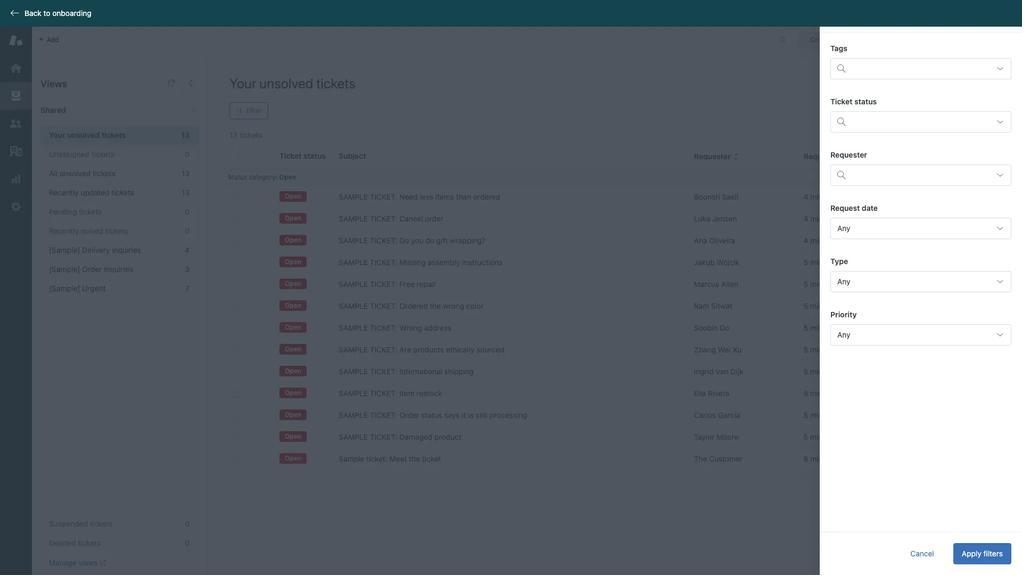 Task type: vqa. For each thing, say whether or not it's contained in the screenshot.


Task type: locate. For each thing, give the bounding box(es) containing it.
2 vertical spatial 13
[[182, 188, 190, 197]]

1 horizontal spatial the
[[430, 301, 441, 311]]

open for sample ticket: cancel order
[[285, 214, 302, 222]]

Any field
[[831, 218, 1012, 239], [831, 271, 1012, 292], [831, 324, 1012, 346]]

7 ticket: from the top
[[370, 323, 398, 332]]

less
[[420, 192, 433, 201]]

ticket: left item
[[370, 389, 398, 398]]

ticket: down sample ticket: free repair link on the left of page
[[370, 301, 398, 311]]

any for type
[[838, 277, 851, 286]]

request
[[831, 203, 860, 213]]

open for sample ticket: order status says it is still processing
[[285, 411, 302, 419]]

5 for ingrid van dijk
[[804, 367, 809, 376]]

2 recently from the top
[[49, 226, 79, 235]]

1 vertical spatial your unsolved tickets
[[49, 130, 126, 140]]

any for request date
[[838, 224, 851, 233]]

1 ticket: from the top
[[370, 192, 398, 201]]

0 for pending tickets
[[185, 207, 190, 216]]

sample ticket: international shipping
[[339, 367, 474, 376]]

[sample] down "[sample] order inquiries"
[[49, 284, 80, 293]]

4 ticket: from the top
[[370, 258, 398, 267]]

10 row from the top
[[222, 383, 1015, 405]]

3 0 from the top
[[185, 226, 190, 235]]

1 vertical spatial your
[[49, 130, 65, 140]]

open for sample ticket: ordered the wrong color
[[285, 302, 302, 310]]

sample for sample ticket: international shipping
[[339, 367, 368, 376]]

ticket: up the sample ticket: free repair
[[370, 258, 398, 267]]

conversations
[[810, 35, 853, 43]]

9 row from the top
[[222, 361, 1015, 383]]

oliveira
[[710, 236, 735, 245]]

ticket: for missing
[[370, 258, 398, 267]]

9 5 from the top
[[804, 432, 809, 442]]

any down priority
[[838, 330, 851, 339]]

assembly
[[428, 258, 460, 267]]

status inside row
[[421, 411, 443, 420]]

[sample] up [sample] urgent
[[49, 265, 80, 274]]

1 horizontal spatial order
[[400, 411, 419, 420]]

0 vertical spatial any
[[838, 224, 851, 233]]

5 row from the top
[[222, 273, 1015, 295]]

free
[[400, 280, 415, 289]]

sample for sample ticket: cancel order
[[339, 214, 368, 223]]

suspended tickets
[[49, 519, 113, 528]]

row containing sample ticket: free repair
[[222, 273, 1015, 295]]

inquiries right delivery
[[112, 246, 141, 255]]

urgent up low in the bottom right of the page
[[937, 323, 961, 332]]

any field for request date
[[831, 218, 1012, 239]]

1 0 from the top
[[185, 150, 190, 159]]

recently down pending
[[49, 226, 79, 235]]

order down item
[[400, 411, 419, 420]]

8 row from the top
[[222, 339, 1015, 361]]

main element
[[0, 27, 32, 575]]

ticket for soobin do
[[866, 323, 887, 332]]

1 vertical spatial inquiries
[[104, 265, 133, 274]]

unassigned
[[49, 150, 89, 159]]

ago
[[840, 192, 853, 201], [840, 214, 853, 223], [840, 236, 853, 245], [840, 258, 853, 267], [840, 280, 853, 289], [840, 301, 853, 311], [840, 323, 853, 332], [840, 345, 853, 354], [840, 367, 853, 376], [840, 389, 853, 398], [840, 411, 853, 420], [840, 432, 853, 442], [840, 454, 853, 463]]

do left you
[[400, 236, 409, 245]]

ticket: for international
[[370, 367, 398, 376]]

[sample] delivery inquiries
[[49, 246, 141, 255]]

cancel up sample ticket: do you do gift wrapping? at the left top of the page
[[400, 214, 423, 223]]

1 row from the top
[[222, 186, 1015, 208]]

recently up pending
[[49, 188, 79, 197]]

6 5 minutes ago from the top
[[804, 367, 853, 376]]

11 sample from the top
[[339, 411, 368, 420]]

ago for ana oliveira
[[840, 236, 853, 245]]

1 sample from the top
[[339, 192, 368, 201]]

1 any field from the top
[[831, 218, 1012, 239]]

minutes for the customer
[[811, 454, 838, 463]]

4 minutes ago for normal
[[804, 236, 853, 245]]

urgent for sample ticket: wrong address
[[937, 323, 961, 332]]

4 for oliveira
[[804, 236, 809, 245]]

4 5 from the top
[[804, 323, 809, 332]]

0 horizontal spatial status
[[421, 411, 443, 420]]

5 5 minutes ago from the top
[[804, 345, 853, 354]]

ticket: up sample ticket: cancel order
[[370, 192, 398, 201]]

(opens in a new tab) image
[[98, 560, 106, 566]]

0 for deleted tickets
[[185, 538, 190, 548]]

1 vertical spatial any
[[838, 277, 851, 286]]

0 vertical spatial order
[[82, 265, 102, 274]]

12 ticket: from the top
[[370, 432, 398, 442]]

type
[[866, 152, 883, 161], [831, 257, 848, 266]]

ticket
[[422, 454, 441, 463]]

color
[[466, 301, 484, 311]]

ago for taylor moore
[[840, 432, 853, 442]]

8 5 minutes ago from the top
[[804, 411, 853, 420]]

ticket: for order
[[370, 411, 398, 420]]

ago for soobin do
[[840, 323, 853, 332]]

open for sample ticket: item restock
[[285, 389, 302, 397]]

7 row from the top
[[222, 317, 1015, 339]]

2 [sample] from the top
[[49, 265, 80, 274]]

0 for unassigned tickets
[[185, 150, 190, 159]]

4 row from the top
[[222, 252, 1015, 273]]

8 ticket: from the top
[[370, 345, 398, 354]]

5 for ella rivera
[[804, 389, 809, 398]]

1 recently from the top
[[49, 188, 79, 197]]

ticket: down sample ticket: item restock link
[[370, 411, 398, 420]]

13 row from the top
[[222, 448, 1015, 470]]

refresh views pane image
[[167, 79, 176, 87]]

0 horizontal spatial do
[[400, 236, 409, 245]]

sample for sample ticket: do you do gift wrapping?
[[339, 236, 368, 245]]

1 vertical spatial [sample]
[[49, 265, 80, 274]]

1 vertical spatial the
[[409, 454, 420, 463]]

ago for luka jensen
[[840, 214, 853, 223]]

3 4 minutes ago from the top
[[804, 236, 853, 245]]

2 vertical spatial [sample]
[[49, 284, 80, 293]]

ticket for zhang wei xu
[[866, 345, 887, 354]]

apply
[[962, 549, 982, 558]]

4 0 from the top
[[185, 519, 190, 528]]

0 vertical spatial your
[[230, 75, 256, 91]]

7 5 from the top
[[804, 389, 809, 398]]

6 5 from the top
[[804, 367, 809, 376]]

1 vertical spatial do
[[720, 323, 730, 332]]

minutes for ingrid van dijk
[[811, 367, 838, 376]]

ticket: left wrong
[[370, 323, 398, 332]]

inquiries for [sample] delivery inquiries
[[112, 246, 141, 255]]

views
[[40, 78, 67, 89]]

moore
[[717, 432, 739, 442]]

carlos
[[694, 411, 716, 420]]

customers image
[[9, 117, 23, 130]]

ticket: up 'sample ticket: item restock'
[[370, 367, 398, 376]]

sample
[[339, 192, 368, 201], [339, 214, 368, 223], [339, 236, 368, 245], [339, 258, 368, 267], [339, 280, 368, 289], [339, 301, 368, 311], [339, 323, 368, 332], [339, 345, 368, 354], [339, 367, 368, 376], [339, 389, 368, 398], [339, 411, 368, 420], [339, 432, 368, 442]]

sample ticket: free repair
[[339, 280, 437, 289]]

unsolved up unassigned tickets
[[67, 130, 100, 140]]

luka jensen
[[694, 214, 737, 223]]

4 minutes ago
[[804, 192, 853, 201], [804, 214, 853, 223], [804, 236, 853, 245]]

3 [sample] from the top
[[49, 284, 80, 293]]

1 5 from the top
[[804, 258, 809, 267]]

9 ticket: from the top
[[370, 367, 398, 376]]

4
[[804, 192, 809, 201], [804, 214, 809, 223], [804, 236, 809, 245], [185, 246, 190, 255]]

10 ticket: from the top
[[370, 389, 398, 398]]

2 vertical spatial urgent
[[937, 323, 961, 332]]

5 5 from the top
[[804, 345, 809, 354]]

1 vertical spatial type
[[831, 257, 848, 266]]

the customer
[[694, 454, 743, 463]]

0 horizontal spatial your
[[49, 130, 65, 140]]

urgent up normal at the top right of page
[[937, 214, 961, 223]]

6 row from the top
[[222, 295, 1015, 317]]

the for wrong
[[430, 301, 441, 311]]

ticket: for are
[[370, 345, 398, 354]]

1 horizontal spatial type
[[866, 152, 883, 161]]

11 ticket: from the top
[[370, 411, 398, 420]]

0 vertical spatial recently
[[49, 188, 79, 197]]

2 0 from the top
[[185, 207, 190, 216]]

boonsri saeli
[[694, 192, 739, 201]]

2 ticket: from the top
[[370, 214, 398, 223]]

status
[[855, 97, 877, 106], [421, 411, 443, 420]]

1 vertical spatial 13
[[182, 169, 190, 178]]

2 sample from the top
[[339, 214, 368, 223]]

minutes for soobin do
[[811, 323, 838, 332]]

updated
[[81, 188, 109, 197]]

4 for saeli
[[804, 192, 809, 201]]

do right soobin
[[720, 323, 730, 332]]

open
[[279, 173, 296, 181], [285, 192, 302, 200], [285, 214, 302, 222], [285, 236, 302, 244], [285, 258, 302, 266], [285, 280, 302, 288], [285, 302, 302, 310], [285, 323, 302, 331], [285, 345, 302, 353], [285, 367, 302, 375], [285, 389, 302, 397], [285, 411, 302, 419], [285, 433, 302, 441], [285, 454, 302, 462]]

0 vertical spatial 13
[[181, 130, 190, 140]]

4 5 minutes ago from the top
[[804, 323, 853, 332]]

1 vertical spatial recently
[[49, 226, 79, 235]]

marcus
[[694, 280, 720, 289]]

[sample]
[[49, 246, 80, 255], [49, 265, 80, 274], [49, 284, 80, 293]]

order down '[sample] delivery inquiries'
[[82, 265, 102, 274]]

12 row from the top
[[222, 426, 1015, 448]]

1 vertical spatial cancel
[[911, 549, 935, 558]]

recently
[[49, 188, 79, 197], [49, 226, 79, 235]]

0 horizontal spatial type
[[831, 257, 848, 266]]

5 ticket: from the top
[[370, 280, 398, 289]]

8 5 from the top
[[804, 411, 809, 420]]

cancel left apply
[[911, 549, 935, 558]]

sample ticket: missing assembly instructions link
[[339, 257, 503, 268]]

[sample] down recently solved tickets
[[49, 246, 80, 255]]

3 any field from the top
[[831, 324, 1012, 346]]

ago for jakub wójcik
[[840, 258, 853, 267]]

3 5 from the top
[[804, 301, 809, 311]]

sample for sample ticket: need less items than ordered
[[339, 192, 368, 201]]

3 sample from the top
[[339, 236, 368, 245]]

ingrid
[[694, 367, 714, 376]]

0 horizontal spatial requester
[[694, 152, 731, 161]]

0 vertical spatial the
[[430, 301, 441, 311]]

5 for taylor moore
[[804, 432, 809, 442]]

13 for all unsolved tickets
[[182, 169, 190, 178]]

2 4 minutes ago from the top
[[804, 214, 853, 223]]

ticket: down sample ticket: cancel order link
[[370, 236, 398, 245]]

6 ticket: from the top
[[370, 301, 398, 311]]

0 horizontal spatial cancel
[[400, 214, 423, 223]]

0 vertical spatial any field
[[831, 218, 1012, 239]]

11 row from the top
[[222, 405, 1015, 426]]

your up unassigned
[[49, 130, 65, 140]]

0 vertical spatial status
[[855, 97, 877, 106]]

ticket: up sample ticket: do you do gift wrapping? at the left top of the page
[[370, 214, 398, 223]]

0 vertical spatial do
[[400, 236, 409, 245]]

0 for recently solved tickets
[[185, 226, 190, 235]]

delivery
[[82, 246, 110, 255]]

1 [sample] from the top
[[49, 246, 80, 255]]

get started image
[[9, 61, 23, 75]]

reporting image
[[9, 172, 23, 186]]

1 horizontal spatial requester
[[831, 150, 868, 159]]

address
[[424, 323, 452, 332]]

3
[[185, 265, 190, 274]]

shared button
[[32, 94, 179, 126]]

ago for the customer
[[840, 454, 853, 463]]

1 vertical spatial 4 minutes ago
[[804, 214, 853, 223]]

9 5 minutes ago from the top
[[804, 432, 853, 442]]

your unsolved tickets
[[230, 75, 356, 91], [49, 130, 126, 140]]

2 vertical spatial any
[[838, 330, 851, 339]]

5 sample from the top
[[339, 280, 368, 289]]

tags
[[831, 44, 848, 53]]

3 any from the top
[[838, 330, 851, 339]]

1 vertical spatial any field
[[831, 271, 1012, 292]]

2 5 from the top
[[804, 280, 809, 289]]

0 vertical spatial urgent
[[937, 214, 961, 223]]

4 minutes ago for urgent
[[804, 214, 853, 223]]

your unsolved tickets up unassigned tickets
[[49, 130, 126, 140]]

the left wrong
[[430, 301, 441, 311]]

your up filter 'button' on the top of the page
[[230, 75, 256, 91]]

row
[[222, 186, 1015, 208], [222, 208, 1015, 230], [222, 230, 1015, 252], [222, 252, 1015, 273], [222, 273, 1015, 295], [222, 295, 1015, 317], [222, 317, 1015, 339], [222, 339, 1015, 361], [222, 361, 1015, 383], [222, 383, 1015, 405], [222, 405, 1015, 426], [222, 426, 1015, 448], [222, 448, 1015, 470]]

12 sample from the top
[[339, 432, 368, 442]]

1 vertical spatial status
[[421, 411, 443, 420]]

2 any from the top
[[838, 277, 851, 286]]

0 horizontal spatial the
[[409, 454, 420, 463]]

0 vertical spatial cancel
[[400, 214, 423, 223]]

4 sample from the top
[[339, 258, 368, 267]]

cancel
[[400, 214, 423, 223], [911, 549, 935, 558]]

sample ticket: item restock link
[[339, 388, 442, 399]]

5 0 from the top
[[185, 538, 190, 548]]

your unsolved tickets up filter
[[230, 75, 356, 91]]

open for sample ticket: do you do gift wrapping?
[[285, 236, 302, 244]]

2 vertical spatial 4 minutes ago
[[804, 236, 853, 245]]

urgent for sample ticket: cancel order
[[937, 214, 961, 223]]

views
[[78, 558, 98, 567]]

sample ticket: cancel order
[[339, 214, 444, 223]]

requested button
[[804, 152, 851, 161]]

2 5 minutes ago from the top
[[804, 280, 853, 289]]

requested
[[804, 152, 843, 161]]

filter dialog
[[820, 0, 1023, 575]]

requester element
[[831, 165, 1012, 186]]

sample ticket: cancel order link
[[339, 214, 444, 224]]

allen
[[722, 280, 739, 289]]

1 any from the top
[[838, 224, 851, 233]]

requester inside requester button
[[694, 152, 731, 161]]

ticket
[[831, 97, 853, 106], [866, 214, 887, 223], [866, 236, 887, 245], [866, 323, 887, 332], [866, 345, 887, 354]]

row containing sample ticket: damaged product
[[222, 426, 1015, 448]]

5 minutes ago for ingrid van dijk
[[804, 367, 853, 376]]

row containing sample ticket: missing assembly instructions
[[222, 252, 1015, 273]]

items
[[435, 192, 454, 201]]

row containing sample ticket: ordered the wrong color
[[222, 295, 1015, 317]]

2 row from the top
[[222, 208, 1015, 230]]

3 5 minutes ago from the top
[[804, 301, 853, 311]]

5 for soobin do
[[804, 323, 809, 332]]

back to onboarding
[[24, 9, 91, 18]]

5 minutes ago for taylor moore
[[804, 432, 853, 442]]

8
[[804, 454, 809, 463]]

1 horizontal spatial cancel
[[911, 549, 935, 558]]

unsolved down unassigned
[[60, 169, 91, 178]]

8 sample from the top
[[339, 345, 368, 354]]

ago for ella rivera
[[840, 389, 853, 398]]

1 horizontal spatial status
[[855, 97, 877, 106]]

3 ticket: from the top
[[370, 236, 398, 245]]

5 for zhang wei xu
[[804, 345, 809, 354]]

sample for sample ticket: item restock
[[339, 389, 368, 398]]

van
[[716, 367, 729, 376]]

7 5 minutes ago from the top
[[804, 389, 853, 398]]

5 minutes ago
[[804, 258, 853, 267], [804, 280, 853, 289], [804, 301, 853, 311], [804, 323, 853, 332], [804, 345, 853, 354], [804, 367, 853, 376], [804, 389, 853, 398], [804, 411, 853, 420], [804, 432, 853, 442]]

0 vertical spatial 4 minutes ago
[[804, 192, 853, 201]]

10 sample from the top
[[339, 389, 368, 398]]

urgent
[[937, 214, 961, 223], [82, 284, 106, 293], [937, 323, 961, 332]]

the right meet
[[409, 454, 420, 463]]

ago for zhang wei xu
[[840, 345, 853, 354]]

3 row from the top
[[222, 230, 1015, 252]]

7 sample from the top
[[339, 323, 368, 332]]

the
[[694, 454, 707, 463]]

1 5 minutes ago from the top
[[804, 258, 853, 267]]

1 horizontal spatial your unsolved tickets
[[230, 75, 356, 91]]

0 vertical spatial [sample]
[[49, 246, 80, 255]]

5 minutes ago for ram sitwat
[[804, 301, 853, 311]]

sample
[[339, 454, 364, 463]]

inquiries down delivery
[[104, 265, 133, 274]]

0
[[185, 150, 190, 159], [185, 207, 190, 216], [185, 226, 190, 235], [185, 519, 190, 528], [185, 538, 190, 548]]

status
[[228, 173, 247, 181]]

ticket:
[[370, 192, 398, 201], [370, 214, 398, 223], [370, 236, 398, 245], [370, 258, 398, 267], [370, 280, 398, 289], [370, 301, 398, 311], [370, 323, 398, 332], [370, 345, 398, 354], [370, 367, 398, 376], [370, 389, 398, 398], [370, 411, 398, 420], [370, 432, 398, 442]]

5 for ram sitwat
[[804, 301, 809, 311]]

5 minutes ago for jakub wójcik
[[804, 258, 853, 267]]

type button
[[866, 152, 892, 161]]

apply filters
[[962, 549, 1003, 558]]

shared heading
[[32, 94, 208, 126]]

ingrid van dijk
[[694, 367, 744, 376]]

0 vertical spatial type
[[866, 152, 883, 161]]

0 vertical spatial inquiries
[[112, 246, 141, 255]]

9 sample from the top
[[339, 367, 368, 376]]

says
[[445, 411, 460, 420]]

unassigned tickets
[[49, 150, 114, 159]]

urgent down "[sample] order inquiries"
[[82, 284, 106, 293]]

unsolved up filter
[[259, 75, 313, 91]]

any field for priority
[[831, 324, 1012, 346]]

ticket: up sample ticket: meet the ticket
[[370, 432, 398, 442]]

order
[[82, 265, 102, 274], [400, 411, 419, 420]]

1 vertical spatial order
[[400, 411, 419, 420]]

2 any field from the top
[[831, 271, 1012, 292]]

category:
[[249, 173, 278, 181]]

any down the request
[[838, 224, 851, 233]]

ordered
[[400, 301, 428, 311]]

ticket: for need
[[370, 192, 398, 201]]

ticket: left free
[[370, 280, 398, 289]]

2 vertical spatial unsolved
[[60, 169, 91, 178]]

2 vertical spatial any field
[[831, 324, 1012, 346]]

any up priority
[[838, 277, 851, 286]]

5 minutes ago for carlos garcia
[[804, 411, 853, 420]]

6 sample from the top
[[339, 301, 368, 311]]

row containing sample ticket: are products ethically sourced
[[222, 339, 1015, 361]]

ticket: left are
[[370, 345, 398, 354]]

1 horizontal spatial do
[[720, 323, 730, 332]]

damaged
[[400, 432, 433, 442]]



Task type: describe. For each thing, give the bounding box(es) containing it.
minutes for ana oliveira
[[811, 236, 838, 245]]

13 for recently updated tickets
[[182, 188, 190, 197]]

4 for jensen
[[804, 214, 809, 223]]

request date
[[831, 203, 878, 213]]

gift
[[437, 236, 448, 245]]

open for sample ticket: free repair
[[285, 280, 302, 288]]

ticket: for do
[[370, 236, 398, 245]]

ago for carlos garcia
[[840, 411, 853, 420]]

carlos garcia
[[694, 411, 740, 420]]

taylor
[[694, 432, 715, 442]]

jensen
[[713, 214, 737, 223]]

0 vertical spatial unsolved
[[259, 75, 313, 91]]

sample ticket: international shipping link
[[339, 366, 474, 377]]

normal
[[937, 236, 962, 245]]

open for sample ticket: damaged product
[[285, 433, 302, 441]]

type inside button
[[866, 152, 883, 161]]

5 for marcus allen
[[804, 280, 809, 289]]

row containing sample ticket: order status says it is still processing
[[222, 405, 1015, 426]]

ticket for ana oliveira
[[866, 236, 887, 245]]

sample ticket: ordered the wrong color
[[339, 301, 484, 311]]

inquiries for [sample] order inquiries
[[104, 265, 133, 274]]

international
[[400, 367, 443, 376]]

sample ticket: do you do gift wrapping? link
[[339, 235, 486, 246]]

recently solved tickets
[[49, 226, 128, 235]]

minutes for boonsri saeli
[[811, 192, 838, 201]]

recently for recently updated tickets
[[49, 188, 79, 197]]

the for ticket
[[409, 454, 420, 463]]

manage
[[49, 558, 76, 567]]

missing
[[400, 258, 426, 267]]

row containing sample ticket: do you do gift wrapping?
[[222, 230, 1015, 252]]

minutes for luka jensen
[[811, 214, 838, 223]]

open for sample ticket: international shipping
[[285, 367, 302, 375]]

sample ticket: meet the ticket
[[339, 454, 441, 463]]

ticket: for wrong
[[370, 323, 398, 332]]

minutes for marcus allen
[[811, 280, 838, 289]]

cancel button
[[902, 543, 943, 565]]

ticket status
[[831, 97, 877, 106]]

ethically
[[446, 345, 475, 354]]

subject
[[339, 151, 366, 160]]

sample ticket: wrong address link
[[339, 323, 452, 333]]

any field for type
[[831, 271, 1012, 292]]

minutes for taylor moore
[[811, 432, 838, 442]]

deleted tickets
[[49, 538, 101, 548]]

zendesk support image
[[9, 34, 23, 47]]

minutes for carlos garcia
[[811, 411, 838, 420]]

sample for sample ticket: are products ethically sourced
[[339, 345, 368, 354]]

5 minutes ago for soobin do
[[804, 323, 853, 332]]

any for priority
[[838, 330, 851, 339]]

ella
[[694, 389, 706, 398]]

organizations image
[[9, 144, 23, 158]]

sample for sample ticket: ordered the wrong color
[[339, 301, 368, 311]]

5 for carlos garcia
[[804, 411, 809, 420]]

ticket: for damaged
[[370, 432, 398, 442]]

wei
[[718, 345, 731, 354]]

13 for your unsolved tickets
[[181, 130, 190, 140]]

0 horizontal spatial your unsolved tickets
[[49, 130, 126, 140]]

[sample] for [sample] order inquiries
[[49, 265, 80, 274]]

sample ticket: order status says it is still processing link
[[339, 410, 528, 421]]

1 horizontal spatial your
[[230, 75, 256, 91]]

sourced
[[477, 345, 505, 354]]

solved
[[81, 226, 103, 235]]

filter button
[[230, 102, 268, 119]]

back
[[24, 9, 41, 18]]

rivera
[[708, 389, 730, 398]]

sample ticket: damaged product link
[[339, 432, 462, 443]]

minutes for ella rivera
[[811, 389, 838, 398]]

[sample] for [sample] urgent
[[49, 284, 80, 293]]

restock
[[417, 389, 442, 398]]

5 minutes ago for ella rivera
[[804, 389, 853, 398]]

5 for jakub wójcik
[[804, 258, 809, 267]]

0 horizontal spatial order
[[82, 265, 102, 274]]

ago for boonsri saeli
[[840, 192, 853, 201]]

views image
[[9, 89, 23, 103]]

dijk
[[731, 367, 744, 376]]

sample ticket: meet the ticket link
[[339, 454, 441, 464]]

sample for sample ticket: free repair
[[339, 280, 368, 289]]

ram
[[694, 301, 710, 311]]

ticket for luka jensen
[[866, 214, 887, 223]]

minutes for jakub wójcik
[[811, 258, 838, 267]]

0 for suspended tickets
[[185, 519, 190, 528]]

requester button
[[694, 152, 740, 161]]

5 minutes ago for zhang wei xu
[[804, 345, 853, 354]]

5 minutes ago for marcus allen
[[804, 280, 853, 289]]

sample ticket: need less items than ordered link
[[339, 192, 501, 202]]

ticket: for cancel
[[370, 214, 398, 223]]

1 vertical spatial unsolved
[[67, 130, 100, 140]]

wrong
[[400, 323, 422, 332]]

7
[[185, 284, 190, 293]]

sample ticket: wrong address
[[339, 323, 452, 332]]

products
[[413, 345, 444, 354]]

sample for sample ticket: order status says it is still processing
[[339, 411, 368, 420]]

pending tickets
[[49, 207, 102, 216]]

manage views link
[[49, 558, 106, 568]]

filter
[[247, 107, 262, 115]]

sitwat
[[712, 301, 733, 311]]

minutes for zhang wei xu
[[811, 345, 838, 354]]

it
[[462, 411, 466, 420]]

row containing sample ticket: item restock
[[222, 383, 1015, 405]]

row containing sample ticket: wrong address
[[222, 317, 1015, 339]]

row containing sample ticket: need less items than ordered
[[222, 186, 1015, 208]]

ticket status element
[[831, 111, 1012, 133]]

ago for ram sitwat
[[840, 301, 853, 311]]

1 4 minutes ago from the top
[[804, 192, 853, 201]]

do
[[426, 236, 435, 245]]

marcus allen
[[694, 280, 739, 289]]

open for sample ticket: are products ethically sourced
[[285, 345, 302, 353]]

back to onboarding link
[[0, 9, 97, 18]]

xu
[[733, 345, 742, 354]]

open for sample ticket: wrong address
[[285, 323, 302, 331]]

boonsri
[[694, 192, 720, 201]]

[sample] for [sample] delivery inquiries
[[49, 246, 80, 255]]

need
[[400, 192, 418, 201]]

pending
[[49, 207, 77, 216]]

sample for sample ticket: missing assembly instructions
[[339, 258, 368, 267]]

wójcik
[[717, 258, 740, 267]]

sample ticket: free repair link
[[339, 279, 437, 290]]

filters
[[984, 549, 1003, 558]]

jakub wójcik
[[694, 258, 740, 267]]

than
[[456, 192, 472, 201]]

status inside filter dialog
[[855, 97, 877, 106]]

wrapping?
[[450, 236, 486, 245]]

zhang wei xu
[[694, 345, 742, 354]]

ago for marcus allen
[[840, 280, 853, 289]]

0 vertical spatial your unsolved tickets
[[230, 75, 356, 91]]

soobin do
[[694, 323, 730, 332]]

collapse views pane image
[[186, 79, 195, 87]]

sample ticket: are products ethically sourced link
[[339, 345, 505, 355]]

all
[[49, 169, 58, 178]]

1 vertical spatial urgent
[[82, 284, 106, 293]]

ticket: for free
[[370, 280, 398, 289]]

low
[[937, 345, 951, 354]]

is
[[468, 411, 474, 420]]

row containing sample ticket: meet the ticket
[[222, 448, 1015, 470]]

ticket: for ordered
[[370, 301, 398, 311]]

repair
[[417, 280, 437, 289]]

admin image
[[9, 200, 23, 214]]

recently updated tickets
[[49, 188, 134, 197]]

row containing sample ticket: international shipping
[[222, 361, 1015, 383]]

cancel inside cancel button
[[911, 549, 935, 558]]

open for sample ticket: need less items than ordered
[[285, 192, 302, 200]]

suspended
[[49, 519, 88, 528]]

sample ticket: missing assembly instructions
[[339, 258, 503, 267]]

sample ticket: need less items than ordered
[[339, 192, 501, 201]]

minutes for ram sitwat
[[811, 301, 838, 311]]

ticket inside filter dialog
[[831, 97, 853, 106]]

cancel inside sample ticket: cancel order link
[[400, 214, 423, 223]]

open for sample ticket: missing assembly instructions
[[285, 258, 302, 266]]

sample ticket: ordered the wrong color link
[[339, 301, 484, 312]]

sample ticket: damaged product
[[339, 432, 462, 442]]

still
[[476, 411, 488, 420]]

order inside row
[[400, 411, 419, 420]]

product
[[435, 432, 462, 442]]

ella rivera
[[694, 389, 730, 398]]

ago for ingrid van dijk
[[840, 367, 853, 376]]

recently for recently solved tickets
[[49, 226, 79, 235]]

sample ticket: are products ethically sourced
[[339, 345, 505, 354]]

requester inside filter dialog
[[831, 150, 868, 159]]

sample for sample ticket: damaged product
[[339, 432, 368, 442]]

all unsolved tickets
[[49, 169, 115, 178]]

[sample] order inquiries
[[49, 265, 133, 274]]

tags element
[[831, 58, 1012, 79]]

sample ticket: item restock
[[339, 389, 442, 398]]

sample for sample ticket: wrong address
[[339, 323, 368, 332]]

type inside filter dialog
[[831, 257, 848, 266]]

item
[[400, 389, 415, 398]]

open for sample ticket: meet the ticket
[[285, 454, 302, 462]]

zhang
[[694, 345, 716, 354]]

priority
[[831, 310, 857, 319]]

row containing sample ticket: cancel order
[[222, 208, 1015, 230]]



